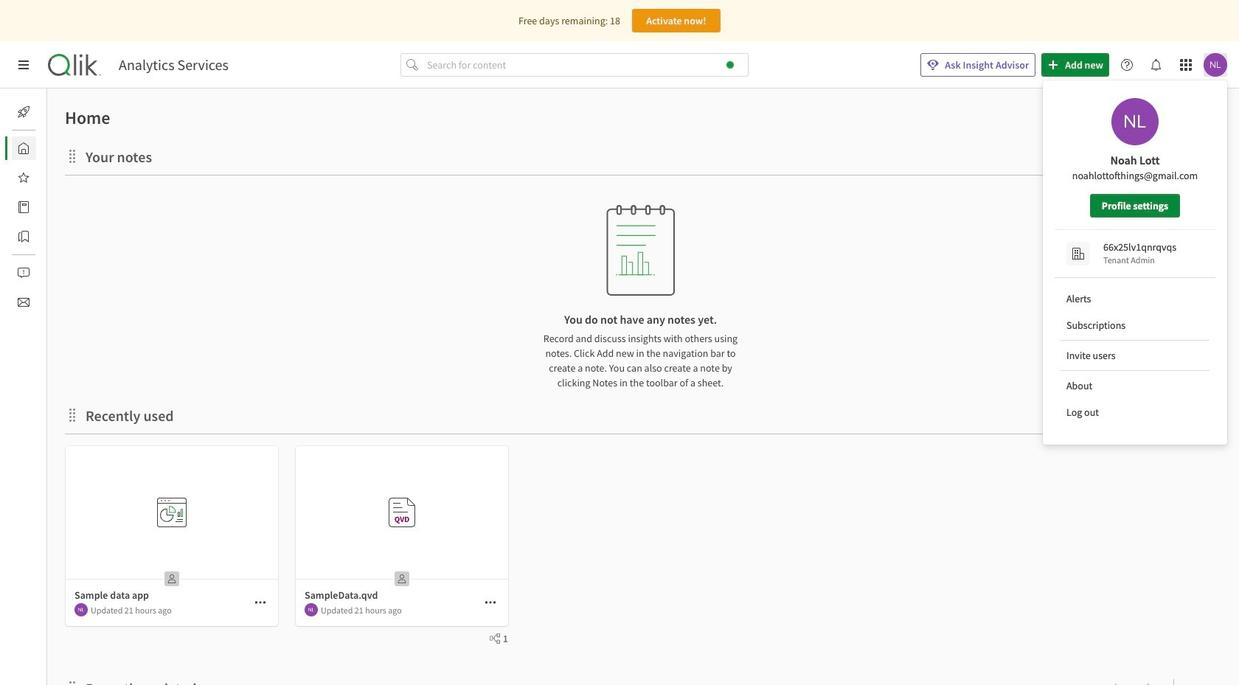 Task type: vqa. For each thing, say whether or not it's contained in the screenshot.
dialog
no



Task type: describe. For each thing, give the bounding box(es) containing it.
open sidebar menu image
[[18, 59, 30, 71]]

2 noah lott element from the left
[[305, 604, 318, 617]]

subscriptions image
[[18, 297, 30, 308]]

0 horizontal spatial noah lott image
[[75, 604, 88, 617]]

analytics services element
[[119, 56, 229, 74]]

home image
[[18, 142, 30, 154]]

1 vertical spatial move collection image
[[65, 681, 80, 685]]

0 vertical spatial move collection image
[[65, 408, 80, 422]]

collections image
[[18, 231, 30, 243]]

navigation pane element
[[0, 94, 47, 320]]



Task type: locate. For each thing, give the bounding box(es) containing it.
home badge image
[[727, 61, 734, 69]]

noah lott image
[[1112, 98, 1159, 145]]

main content
[[41, 89, 1240, 685]]

2 horizontal spatial noah lott image
[[1204, 53, 1228, 77]]

noah lott element
[[75, 604, 88, 617], [305, 604, 318, 617]]

getting started image
[[18, 106, 30, 118]]

favorites image
[[18, 172, 30, 184]]

catalog image
[[18, 201, 30, 213]]

move collection image
[[65, 149, 80, 163]]

alerts image
[[18, 267, 30, 279]]

1 horizontal spatial noah lott image
[[305, 604, 318, 617]]

0 horizontal spatial noah lott element
[[75, 604, 88, 617]]

1 horizontal spatial noah lott element
[[305, 604, 318, 617]]

1 noah lott element from the left
[[75, 604, 88, 617]]

move collection image
[[65, 408, 80, 422], [65, 681, 80, 685]]

noah lott image
[[1204, 53, 1228, 77], [75, 604, 88, 617], [305, 604, 318, 617]]



